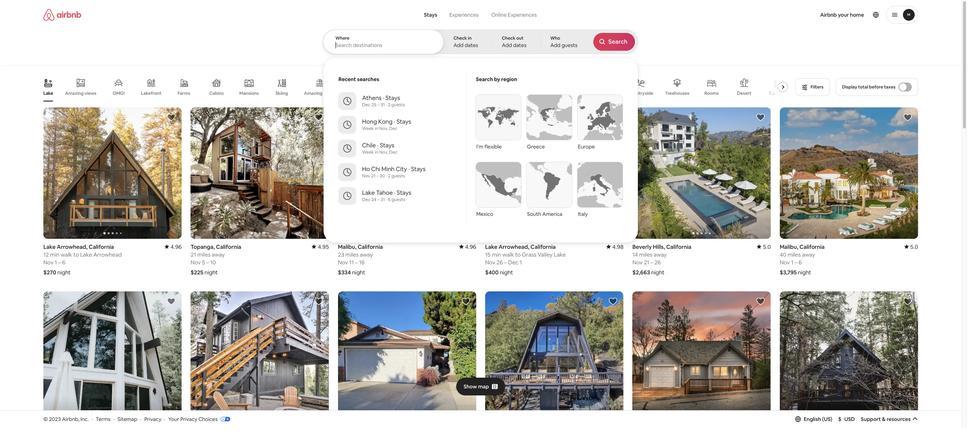 Task type: describe. For each thing, give the bounding box(es) containing it.
your
[[168, 416, 179, 423]]

miles for malibu, california 23 miles away nov 11 – 16 $334 night
[[345, 251, 359, 258]]

5.0 out of 5 average rating image for malibu, california 40 miles away nov 1 – 6 $3,795 night
[[905, 243, 918, 251]]

– inside ho chi minh city · stays nov 21 – 30 · 2 guests
[[377, 173, 379, 179]]

usd
[[845, 416, 855, 423]]

5.0 for malibu, california 40 miles away nov 1 – 6 $3,795 night
[[910, 243, 918, 251]]

nov, inside hong kong · stays week in nov, dec
[[379, 126, 388, 132]]

ho
[[362, 165, 370, 173]]

europe
[[578, 143, 595, 150]]

night inside lake arrowhead, california 15 min walk to grass valley lake nov 26 – dec 1 $400 night
[[500, 269, 513, 276]]

night inside malibu, california 40 miles away nov 1 – 6 $3,795 night
[[798, 269, 811, 276]]

stays inside hong kong · stays week in nov, dec
[[397, 118, 411, 126]]

farms
[[178, 90, 190, 96]]

tiny
[[382, 90, 391, 96]]

sitemap link
[[118, 416, 137, 423]]

inc.
[[80, 416, 89, 423]]

in inside check in add dates
[[468, 35, 472, 41]]

check for check out add dates
[[502, 35, 516, 41]]

airbnb your home
[[820, 11, 864, 18]]

6 inside lake arrowhead, california 12 min walk to lake arrowhead nov 1 – 6 $270 night
[[62, 259, 65, 266]]

miles inside beverly hills, california 14 miles away nov 21 – 26 $2,663 night
[[639, 251, 653, 258]]

hills,
[[653, 243, 665, 251]]

$400
[[485, 269, 499, 276]]

hong
[[362, 118, 377, 126]]

nov inside malibu, california 40 miles away nov 1 – 6 $3,795 night
[[780, 259, 790, 266]]

kong
[[378, 118, 393, 126]]

26 inside lake arrowhead, california 15 min walk to grass valley lake nov 26 – dec 1 $400 night
[[497, 259, 503, 266]]

11
[[349, 259, 354, 266]]

$334
[[338, 269, 351, 276]]

– inside beverly hills, california 14 miles away nov 21 – 26 $2,663 night
[[651, 259, 653, 266]]

night inside lake arrowhead, california 12 min walk to lake arrowhead nov 1 – 6 $270 night
[[57, 269, 71, 276]]

dec inside athens · stays dec 25 – 31 · 2 guests
[[362, 102, 371, 108]]

lake for lake
[[43, 90, 53, 96]]

walk for 6
[[61, 251, 72, 258]]

amazing views
[[65, 90, 96, 96]]

31 inside athens · stays dec 25 – 31 · 2 guests
[[381, 102, 385, 108]]

lake arrowhead, california 15 min walk to grass valley lake nov 26 – dec 1 $400 night
[[485, 243, 566, 276]]

4.95 out of 5 average rating image
[[312, 243, 329, 251]]

21 inside topanga, california 21 miles away nov 5 – 10 $225 night
[[191, 251, 196, 258]]

california inside malibu, california 40 miles away nov 1 – 6 $3,795 night
[[800, 243, 825, 251]]

dec inside hong kong · stays week in nov, dec
[[389, 126, 398, 132]]

nov inside lake arrowhead, california 15 min walk to grass valley lake nov 26 – dec 1 $400 night
[[485, 259, 495, 266]]

amazing for amazing views
[[65, 90, 84, 96]]

night inside topanga, california 21 miles away nov 5 – 10 $225 night
[[205, 269, 218, 276]]

national
[[553, 90, 571, 96]]

chile · stays week in nov, dec
[[362, 142, 398, 155]]

nov inside malibu, california 23 miles away nov 11 – 16 $334 night
[[338, 259, 348, 266]]

dec inside lake arrowhead, california 15 min walk to grass valley lake nov 26 – dec 1 $400 night
[[508, 259, 519, 266]]

arrowhead, for grass
[[499, 243, 530, 251]]

minh
[[382, 165, 395, 173]]

search
[[476, 76, 493, 83]]

Where field
[[336, 42, 432, 49]]

lake for lake arrowhead, california 15 min walk to grass valley lake nov 26 – dec 1 $400 night
[[485, 243, 498, 251]]

beverly hills, california 14 miles away nov 21 – 26 $2,663 night
[[633, 243, 692, 276]]

play
[[461, 90, 470, 96]]

who
[[550, 35, 560, 41]]

beachfront
[[347, 90, 370, 96]]

· right inc.
[[92, 416, 93, 423]]

filters button
[[796, 78, 830, 96]]

stays inside athens · stays dec 25 – 31 · 2 guests
[[386, 94, 400, 102]]

skiing
[[276, 90, 288, 96]]

online experiences
[[491, 11, 537, 18]]

cabins
[[209, 90, 224, 96]]

40
[[780, 251, 787, 258]]

support
[[861, 416, 881, 423]]

out
[[516, 35, 524, 41]]

amazing pools
[[304, 90, 335, 96]]

24
[[371, 197, 377, 203]]

national parks
[[553, 90, 583, 96]]

1 inside malibu, california 40 miles away nov 1 – 6 $3,795 night
[[791, 259, 794, 266]]

guests inside lake tahoe · stays dec 24 – 31 · 6 guests
[[392, 197, 405, 203]]

guests inside ho chi minh city · stays nov 21 – 30 · 2 guests
[[391, 173, 405, 179]]

chile
[[362, 142, 376, 149]]

athens · stays dec 25 – 31 · 2 guests
[[362, 94, 405, 108]]

$2,663
[[633, 269, 650, 276]]

airbnb your home link
[[816, 7, 869, 23]]

sitemap
[[118, 416, 137, 423]]

– inside topanga, california 21 miles away nov 5 – 10 $225 night
[[206, 259, 209, 266]]

4.96 for lake arrowhead, california 12 min walk to lake arrowhead nov 1 – 6 $270 night
[[171, 243, 182, 251]]

topanga, california 21 miles away nov 5 – 10 $225 night
[[191, 243, 241, 276]]

10
[[210, 259, 216, 266]]

26 inside beverly hills, california 14 miles away nov 21 – 26 $2,663 night
[[655, 259, 661, 266]]

add to wishlist: topanga, california image
[[314, 113, 323, 122]]

add to wishlist: lennox, california image
[[462, 297, 470, 306]]

lake tahoe · stays dec 24 – 31 · 6 guests
[[362, 189, 411, 203]]

dec inside the chile · stays week in nov, dec
[[389, 149, 398, 155]]

pools
[[324, 90, 335, 96]]

4.96 out of 5 average rating image
[[459, 243, 476, 251]]

nov inside topanga, california 21 miles away nov 5 – 10 $225 night
[[191, 259, 201, 266]]

6 inside lake tahoe · stays dec 24 – 31 · 6 guests
[[388, 197, 391, 203]]

omg!
[[113, 90, 125, 96]]

design
[[598, 90, 613, 96]]

california inside lake arrowhead, california 15 min walk to grass valley lake nov 26 – dec 1 $400 night
[[531, 243, 556, 251]]

· right athens
[[383, 94, 384, 102]]

© 2023 airbnb, inc. ·
[[43, 416, 93, 423]]

add to wishlist: malibu, california image for 5.0
[[904, 113, 912, 122]]

terms · sitemap · privacy ·
[[96, 416, 166, 423]]

5
[[202, 259, 205, 266]]

$3,795
[[780, 269, 797, 276]]

california inside malibu, california 23 miles away nov 11 – 16 $334 night
[[358, 243, 383, 251]]

· inside the chile · stays week in nov, dec
[[377, 142, 379, 149]]

stays inside ho chi minh city · stays nov 21 – 30 · 2 guests
[[411, 165, 426, 173]]

grass
[[522, 251, 537, 258]]

miles for malibu, california 40 miles away nov 1 – 6 $3,795 night
[[788, 251, 801, 258]]

12
[[43, 251, 49, 258]]

malibu, for 23
[[338, 243, 357, 251]]

camping
[[521, 90, 540, 96]]

30
[[380, 173, 385, 179]]

5.0 out of 5 average rating image for beverly hills, california 14 miles away nov 21 – 26 $2,663 night
[[757, 243, 771, 251]]

treehouses
[[665, 90, 690, 96]]

to for lake
[[73, 251, 79, 258]]

– inside athens · stays dec 25 – 31 · 2 guests
[[377, 102, 380, 108]]

tiny homes
[[382, 90, 406, 96]]

4.98 out of 5 average rating image
[[607, 243, 624, 251]]

nov inside lake arrowhead, california 12 min walk to lake arrowhead nov 1 – 6 $270 night
[[43, 259, 53, 266]]

none search field containing athens · stays
[[323, 0, 638, 243]]

lake left arrowhead
[[80, 251, 92, 258]]

away for malibu, california 40 miles away nov 1 – 6 $3,795 night
[[802, 251, 815, 258]]

english (us) button
[[795, 416, 833, 423]]

your
[[838, 11, 849, 18]]

– inside malibu, california 40 miles away nov 1 – 6 $3,795 night
[[795, 259, 798, 266]]

min for 1
[[50, 251, 59, 258]]

nov inside beverly hills, california 14 miles away nov 21 – 26 $2,663 night
[[633, 259, 643, 266]]

2 inside ho chi minh city · stays nov 21 – 30 · 2 guests
[[388, 173, 391, 179]]

$ usd
[[839, 416, 855, 423]]

· right city at the top left of page
[[408, 165, 410, 173]]

4.96 out of 5 average rating image
[[165, 243, 182, 251]]

airbnb,
[[62, 416, 79, 423]]

– inside lake arrowhead, california 15 min walk to grass valley lake nov 26 – dec 1 $400 night
[[504, 259, 507, 266]]

away for topanga, california 21 miles away nov 5 – 10 $225 night
[[212, 251, 225, 258]]

2 inside athens · stays dec 25 – 31 · 2 guests
[[388, 102, 390, 108]]

recent
[[339, 76, 356, 83]]

group containing amazing views
[[43, 73, 791, 102]]

lake arrowhead, california 12 min walk to lake arrowhead nov 1 – 6 $270 night
[[43, 243, 122, 276]]

stays tab panel
[[323, 30, 638, 243]]

show
[[464, 384, 477, 390]]

arrowhead
[[93, 251, 122, 258]]

privacy link
[[144, 416, 161, 423]]

your privacy choices
[[168, 416, 218, 423]]

malibu, california 40 miles away nov 1 – 6 $3,795 night
[[780, 243, 825, 276]]

guests inside who add guests
[[562, 42, 578, 49]]

add for check in add dates
[[454, 42, 464, 49]]

2023
[[49, 416, 61, 423]]

night inside malibu, california 23 miles away nov 11 – 16 $334 night
[[352, 269, 365, 276]]

recent searches
[[339, 76, 379, 83]]

5.0 for beverly hills, california 14 miles away nov 21 – 26 $2,663 night
[[763, 243, 771, 251]]

i'm
[[476, 143, 484, 150]]

check for check in add dates
[[454, 35, 467, 41]]

california inside beverly hills, california 14 miles away nov 21 – 26 $2,663 night
[[666, 243, 692, 251]]

tahoe
[[376, 189, 393, 197]]



Task type: vqa. For each thing, say whether or not it's contained in the screenshot.
11
yes



Task type: locate. For each thing, give the bounding box(es) containing it.
miles inside topanga, california 21 miles away nov 5 – 10 $225 night
[[197, 251, 211, 258]]

display total before taxes
[[842, 84, 896, 90]]

&
[[882, 416, 886, 423]]

1 horizontal spatial experiences
[[508, 11, 537, 18]]

malibu, inside malibu, california 40 miles away nov 1 – 6 $3,795 night
[[780, 243, 799, 251]]

0 horizontal spatial 26
[[497, 259, 503, 266]]

stays right 25 at left
[[386, 94, 400, 102]]

1 night from the left
[[57, 269, 71, 276]]

nov left chi
[[362, 173, 370, 179]]

0 horizontal spatial check
[[454, 35, 467, 41]]

away inside malibu, california 40 miles away nov 1 – 6 $3,795 night
[[802, 251, 815, 258]]

display
[[842, 84, 857, 90]]

check
[[454, 35, 467, 41], [502, 35, 516, 41]]

min inside lake arrowhead, california 15 min walk to grass valley lake nov 26 – dec 1 $400 night
[[492, 251, 501, 258]]

1 vertical spatial nov,
[[379, 149, 388, 155]]

2 add to wishlist: malibu, california image from the left
[[904, 113, 912, 122]]

31
[[381, 102, 385, 108], [381, 197, 385, 203]]

2 dates from the left
[[513, 42, 527, 49]]

1 vertical spatial 2
[[388, 173, 391, 179]]

1 add from the left
[[454, 42, 464, 49]]

1 arrowhead, from the left
[[57, 243, 88, 251]]

america
[[542, 211, 562, 218]]

privacy right your in the left of the page
[[180, 416, 197, 423]]

malibu, california 23 miles away nov 11 – 16 $334 night
[[338, 243, 383, 276]]

desert
[[737, 90, 752, 96]]

in up chile
[[375, 126, 378, 132]]

3 away from the left
[[360, 251, 373, 258]]

1 inside lake arrowhead, california 12 min walk to lake arrowhead nov 1 – 6 $270 night
[[55, 259, 57, 266]]

nov, right chile
[[379, 149, 388, 155]]

parks
[[572, 90, 583, 96]]

1 away from the left
[[212, 251, 225, 258]]

dates down the experiences button
[[465, 42, 478, 49]]

5.0
[[763, 243, 771, 251], [910, 243, 918, 251]]

away inside beverly hills, california 14 miles away nov 21 – 26 $2,663 night
[[654, 251, 667, 258]]

miles inside malibu, california 40 miles away nov 1 – 6 $3,795 night
[[788, 251, 801, 258]]

to
[[73, 251, 79, 258], [515, 251, 521, 258]]

guests
[[562, 42, 578, 49], [391, 102, 405, 108], [391, 173, 405, 179], [392, 197, 405, 203]]

week up ho
[[362, 149, 374, 155]]

in up chi
[[375, 149, 378, 155]]

night inside beverly hills, california 14 miles away nov 21 – 26 $2,663 night
[[651, 269, 665, 276]]

lake for lake tahoe · stays dec 24 – 31 · 6 guests
[[362, 189, 375, 197]]

experiences button
[[443, 7, 485, 22]]

2 walk from the left
[[503, 251, 514, 258]]

miles down beverly
[[639, 251, 653, 258]]

0 horizontal spatial amazing
[[65, 90, 84, 96]]

1 horizontal spatial 1
[[520, 259, 522, 266]]

support & resources button
[[861, 416, 918, 423]]

2 right 30
[[388, 173, 391, 179]]

your privacy choices link
[[168, 416, 230, 423]]

1 horizontal spatial malibu,
[[780, 243, 799, 251]]

0 horizontal spatial add
[[454, 42, 464, 49]]

0 horizontal spatial experiences
[[450, 11, 479, 18]]

2 privacy from the left
[[180, 416, 197, 423]]

21 inside ho chi minh city · stays nov 21 – 30 · 2 guests
[[371, 173, 376, 179]]

amazing for amazing pools
[[304, 90, 323, 96]]

1 up the $270
[[55, 259, 57, 266]]

2 horizontal spatial 6
[[799, 259, 802, 266]]

1 horizontal spatial 26
[[655, 259, 661, 266]]

2 miles from the left
[[639, 251, 653, 258]]

california
[[89, 243, 114, 251], [216, 243, 241, 251], [531, 243, 556, 251], [666, 243, 692, 251], [358, 243, 383, 251], [800, 243, 825, 251]]

by
[[494, 76, 500, 83]]

1 dates from the left
[[465, 42, 478, 49]]

night right $400
[[500, 269, 513, 276]]

dates inside check out add dates
[[513, 42, 527, 49]]

show map button
[[456, 378, 505, 396]]

2 1 from the left
[[520, 259, 522, 266]]

2 26 from the left
[[655, 259, 661, 266]]

week up chile
[[362, 126, 374, 132]]

flexible
[[485, 143, 502, 150]]

arrowhead, for lake
[[57, 243, 88, 251]]

add to wishlist: beverly hills, california image
[[756, 113, 765, 122]]

21 up $2,663
[[644, 259, 649, 266]]

· right terms at the left
[[113, 416, 115, 423]]

stays left the experiences button
[[424, 11, 437, 18]]

stays button
[[418, 7, 443, 22]]

nov,
[[379, 126, 388, 132], [379, 149, 388, 155]]

malibu, inside malibu, california 23 miles away nov 11 – 16 $334 night
[[338, 243, 357, 251]]

night down 10 in the left of the page
[[205, 269, 218, 276]]

mansions
[[239, 90, 259, 96]]

min right 12
[[50, 251, 59, 258]]

city
[[396, 165, 407, 173]]

lake right valley
[[554, 251, 566, 258]]

away up the 16
[[360, 251, 373, 258]]

add to wishlist: lake arrowhead, california image
[[167, 113, 176, 122], [609, 113, 618, 122], [167, 297, 176, 306], [314, 297, 323, 306], [756, 297, 765, 306], [904, 297, 912, 306]]

online
[[491, 11, 507, 18]]

2 horizontal spatial 21
[[644, 259, 649, 266]]

3 night from the left
[[500, 269, 513, 276]]

choices
[[199, 416, 218, 423]]

night right $3,795
[[798, 269, 811, 276]]

– inside lake tahoe · stays dec 24 – 31 · 6 guests
[[377, 197, 380, 203]]

1 malibu, from the left
[[338, 243, 357, 251]]

4.96 for malibu, california 23 miles away nov 11 – 16 $334 night
[[465, 243, 476, 251]]

week inside the chile · stays week in nov, dec
[[362, 149, 374, 155]]

in inside the chile · stays week in nov, dec
[[375, 149, 378, 155]]

21 for beverly
[[644, 259, 649, 266]]

english
[[804, 416, 821, 423]]

1 1 from the left
[[55, 259, 57, 266]]

5 california from the left
[[358, 243, 383, 251]]

1 vertical spatial in
[[375, 126, 378, 132]]

i'm flexible
[[476, 143, 502, 150]]

away right 40
[[802, 251, 815, 258]]

malibu, up 40
[[780, 243, 799, 251]]

1 4.96 from the left
[[171, 243, 182, 251]]

airbnb
[[820, 11, 837, 18]]

0 horizontal spatial 4.96
[[171, 243, 182, 251]]

nov left 5
[[191, 259, 201, 266]]

guests inside athens · stays dec 25 – 31 · 2 guests
[[391, 102, 405, 108]]

lake up 15
[[485, 243, 498, 251]]

walk right 15
[[503, 251, 514, 258]]

stays inside lake tahoe · stays dec 24 – 31 · 6 guests
[[397, 189, 411, 197]]

who add guests
[[550, 35, 578, 49]]

stays right kong
[[397, 118, 411, 126]]

walk right 12
[[61, 251, 72, 258]]

$225
[[191, 269, 203, 276]]

lake inside group
[[43, 90, 53, 96]]

check out add dates
[[502, 35, 527, 49]]

arrowhead, inside lake arrowhead, california 12 min walk to lake arrowhead nov 1 – 6 $270 night
[[57, 243, 88, 251]]

lake inside lake tahoe · stays dec 24 – 31 · 6 guests
[[362, 189, 375, 197]]

6 night from the left
[[798, 269, 811, 276]]

miles for topanga, california 21 miles away nov 5 – 10 $225 night
[[197, 251, 211, 258]]

1 add to wishlist: malibu, california image from the left
[[462, 113, 470, 122]]

1 min from the left
[[50, 251, 59, 258]]

privacy left your in the left of the page
[[144, 416, 161, 423]]

1 check from the left
[[454, 35, 467, 41]]

21 left 30
[[371, 173, 376, 179]]

2 arrowhead, from the left
[[499, 243, 530, 251]]

1 horizontal spatial to
[[515, 251, 521, 258]]

0 horizontal spatial add to wishlist: malibu, california image
[[462, 113, 470, 122]]

1 31 from the top
[[381, 102, 385, 108]]

amazing left pools at the left of page
[[304, 90, 323, 96]]

– inside malibu, california 23 miles away nov 11 – 16 $334 night
[[355, 259, 358, 266]]

1 horizontal spatial add
[[502, 42, 512, 49]]

1 horizontal spatial check
[[502, 35, 516, 41]]

1 horizontal spatial amazing
[[304, 90, 323, 96]]

dates down out
[[513, 42, 527, 49]]

4 miles from the left
[[788, 251, 801, 258]]

to for grass
[[515, 251, 521, 258]]

0 horizontal spatial 21
[[191, 251, 196, 258]]

4 away from the left
[[802, 251, 815, 258]]

2 night from the left
[[205, 269, 218, 276]]

malibu, for 40
[[780, 243, 799, 251]]

california inside topanga, california 21 miles away nov 5 – 10 $225 night
[[216, 243, 241, 251]]

english (us)
[[804, 416, 833, 423]]

4.98
[[613, 243, 624, 251]]

1 california from the left
[[89, 243, 114, 251]]

recent searches group
[[330, 73, 466, 208]]

miles up 5
[[197, 251, 211, 258]]

stays inside button
[[424, 11, 437, 18]]

lake for lake arrowhead, california 12 min walk to lake arrowhead nov 1 – 6 $270 night
[[43, 243, 56, 251]]

1 horizontal spatial 5.0 out of 5 average rating image
[[905, 243, 918, 251]]

0 vertical spatial nov,
[[379, 126, 388, 132]]

1 week from the top
[[362, 126, 374, 132]]

$270
[[43, 269, 56, 276]]

0 horizontal spatial malibu,
[[338, 243, 357, 251]]

21 for ho
[[371, 173, 376, 179]]

0 horizontal spatial to
[[73, 251, 79, 258]]

lake left tahoe
[[362, 189, 375, 197]]

lake up 12
[[43, 243, 56, 251]]

to inside lake arrowhead, california 15 min walk to grass valley lake nov 26 – dec 1 $400 night
[[515, 251, 521, 258]]

miles right 40
[[788, 251, 801, 258]]

terms link
[[96, 416, 111, 423]]

to left grass
[[515, 251, 521, 258]]

nov down 14
[[633, 259, 643, 266]]

walk inside lake arrowhead, california 15 min walk to grass valley lake nov 26 – dec 1 $400 night
[[503, 251, 514, 258]]

malibu, up 23 at the bottom of the page
[[338, 243, 357, 251]]

home
[[850, 11, 864, 18]]

5 night from the left
[[352, 269, 365, 276]]

6 inside malibu, california 40 miles away nov 1 – 6 $3,795 night
[[799, 259, 802, 266]]

2 malibu, from the left
[[780, 243, 799, 251]]

away up 10 in the left of the page
[[212, 251, 225, 258]]

dates
[[465, 42, 478, 49], [513, 42, 527, 49]]

0 horizontal spatial dates
[[465, 42, 478, 49]]

arrowhead, inside lake arrowhead, california 15 min walk to grass valley lake nov 26 – dec 1 $400 night
[[499, 243, 530, 251]]

chi
[[371, 165, 380, 173]]

away down hills,
[[654, 251, 667, 258]]

in
[[468, 35, 472, 41], [375, 126, 378, 132], [375, 149, 378, 155]]

stays inside the chile · stays week in nov, dec
[[380, 142, 394, 149]]

where
[[336, 35, 350, 41]]

1 horizontal spatial 21
[[371, 173, 376, 179]]

check left out
[[502, 35, 516, 41]]

1 horizontal spatial privacy
[[180, 416, 197, 423]]

1 horizontal spatial 5.0
[[910, 243, 918, 251]]

away inside topanga, california 21 miles away nov 5 – 10 $225 night
[[212, 251, 225, 258]]

· right chile
[[377, 142, 379, 149]]

amazing left views
[[65, 90, 84, 96]]

walk
[[61, 251, 72, 258], [503, 251, 514, 258]]

stays right tahoe
[[397, 189, 411, 197]]

1 horizontal spatial dates
[[513, 42, 527, 49]]

nov, right hong
[[379, 126, 388, 132]]

total
[[858, 84, 868, 90]]

2 to from the left
[[515, 251, 521, 258]]

to right 12
[[73, 251, 79, 258]]

map
[[478, 384, 489, 390]]

mexico
[[476, 211, 493, 218]]

dates for check out add dates
[[513, 42, 527, 49]]

4 night from the left
[[651, 269, 665, 276]]

· right kong
[[394, 118, 395, 126]]

2 horizontal spatial add
[[550, 42, 561, 49]]

min for nov
[[492, 251, 501, 258]]

nov down 12
[[43, 259, 53, 266]]

add inside check out add dates
[[502, 42, 512, 49]]

2 down tiny
[[388, 102, 390, 108]]

add inside check in add dates
[[454, 42, 464, 49]]

1 privacy from the left
[[144, 416, 161, 423]]

· inside hong kong · stays week in nov, dec
[[394, 118, 395, 126]]

2 nov, from the top
[[379, 149, 388, 155]]

0 vertical spatial 21
[[371, 173, 376, 179]]

south america
[[527, 211, 562, 218]]

2 5.0 from the left
[[910, 243, 918, 251]]

miles up 11
[[345, 251, 359, 258]]

1 miles from the left
[[197, 251, 211, 258]]

south
[[527, 211, 541, 218]]

night right the $270
[[57, 269, 71, 276]]

0 horizontal spatial 5.0 out of 5 average rating image
[[757, 243, 771, 251]]

topanga,
[[191, 243, 215, 251]]

0 horizontal spatial 5.0
[[763, 243, 771, 251]]

group
[[43, 73, 791, 102], [43, 108, 182, 239], [191, 108, 329, 239], [338, 108, 476, 239], [485, 108, 624, 239], [633, 108, 771, 239], [780, 108, 918, 239], [43, 292, 182, 423], [191, 292, 329, 423], [338, 292, 476, 423], [485, 292, 624, 423], [633, 292, 771, 423], [780, 292, 918, 423]]

add
[[454, 42, 464, 49], [502, 42, 512, 49], [550, 42, 561, 49]]

week inside hong kong · stays week in nov, dec
[[362, 126, 374, 132]]

add inside who add guests
[[550, 42, 561, 49]]

· right 30
[[386, 173, 387, 179]]

stays right chile
[[380, 142, 394, 149]]

in inside hong kong · stays week in nov, dec
[[375, 126, 378, 132]]

california inside lake arrowhead, california 12 min walk to lake arrowhead nov 1 – 6 $270 night
[[89, 243, 114, 251]]

experiences
[[450, 11, 479, 18], [508, 11, 537, 18]]

2 min from the left
[[492, 251, 501, 258]]

None search field
[[323, 0, 638, 243]]

1 5.0 out of 5 average rating image from the left
[[757, 243, 771, 251]]

2 check from the left
[[502, 35, 516, 41]]

26 down hills,
[[655, 259, 661, 266]]

3 california from the left
[[531, 243, 556, 251]]

lake
[[43, 90, 53, 96], [362, 189, 375, 197], [43, 243, 56, 251], [485, 243, 498, 251], [80, 251, 92, 258], [554, 251, 566, 258]]

miles inside malibu, california 23 miles away nov 11 – 16 $334 night
[[345, 251, 359, 258]]

online experiences link
[[485, 7, 544, 22]]

taxes
[[884, 84, 896, 90]]

4.96 left topanga,
[[171, 243, 182, 251]]

1 5.0 from the left
[[763, 243, 771, 251]]

1 horizontal spatial min
[[492, 251, 501, 258]]

2 5.0 out of 5 average rating image from the left
[[905, 243, 918, 251]]

3 1 from the left
[[791, 259, 794, 266]]

experiences right the "online"
[[508, 11, 537, 18]]

1 2 from the top
[[388, 102, 390, 108]]

min right 15
[[492, 251, 501, 258]]

0 vertical spatial in
[[468, 35, 472, 41]]

1 inside lake arrowhead, california 15 min walk to grass valley lake nov 26 – dec 1 $400 night
[[520, 259, 522, 266]]

dec inside lake tahoe · stays dec 24 – 31 · 6 guests
[[362, 197, 371, 203]]

2 vertical spatial in
[[375, 149, 378, 155]]

search by region
[[476, 76, 517, 83]]

31 right 24
[[381, 197, 385, 203]]

profile element
[[555, 0, 918, 30]]

– inside lake arrowhead, california 12 min walk to lake arrowhead nov 1 – 6 $270 night
[[58, 259, 61, 266]]

walk inside lake arrowhead, california 12 min walk to lake arrowhead nov 1 – 6 $270 night
[[61, 251, 72, 258]]

add to wishlist: malibu, california image
[[462, 113, 470, 122], [904, 113, 912, 122]]

5.0 out of 5 average rating image
[[757, 243, 771, 251], [905, 243, 918, 251]]

1 experiences from the left
[[450, 11, 479, 18]]

add down 'online experiences'
[[502, 42, 512, 49]]

3 add from the left
[[550, 42, 561, 49]]

nov down 15
[[485, 259, 495, 266]]

· down tiny
[[386, 102, 387, 108]]

· left your in the left of the page
[[164, 416, 166, 423]]

0 horizontal spatial privacy
[[144, 416, 161, 423]]

amazing
[[65, 90, 84, 96], [304, 90, 323, 96]]

experiences up check in add dates
[[450, 11, 479, 18]]

2 horizontal spatial 1
[[791, 259, 794, 266]]

2 week from the top
[[362, 149, 374, 155]]

athens
[[362, 94, 382, 102]]

1 nov, from the top
[[379, 126, 388, 132]]

lake left amazing views
[[43, 90, 53, 96]]

nov, inside the chile · stays week in nov, dec
[[379, 149, 388, 155]]

1 walk from the left
[[61, 251, 72, 258]]

0 vertical spatial 31
[[381, 102, 385, 108]]

show map
[[464, 384, 489, 390]]

add down the experiences button
[[454, 42, 464, 49]]

3 miles from the left
[[345, 251, 359, 258]]

31 right 25 at left
[[381, 102, 385, 108]]

ho chi minh city · stays nov 21 – 30 · 2 guests
[[362, 165, 426, 179]]

1 horizontal spatial 6
[[388, 197, 391, 203]]

1 vertical spatial 31
[[381, 197, 385, 203]]

26 up $400
[[497, 259, 503, 266]]

nov inside ho chi minh city · stays nov 21 – 30 · 2 guests
[[362, 173, 370, 179]]

night
[[57, 269, 71, 276], [205, 269, 218, 276], [500, 269, 513, 276], [651, 269, 665, 276], [352, 269, 365, 276], [798, 269, 811, 276]]

experiences inside button
[[450, 11, 479, 18]]

1 up $3,795
[[791, 259, 794, 266]]

away for malibu, california 23 miles away nov 11 – 16 $334 night
[[360, 251, 373, 258]]

0 horizontal spatial min
[[50, 251, 59, 258]]

nov down 23 at the bottom of the page
[[338, 259, 348, 266]]

2 4.96 from the left
[[465, 243, 476, 251]]

add to wishlist: malibu, california image for 4.96
[[462, 113, 470, 122]]

· left privacy link
[[140, 416, 141, 423]]

2 31 from the top
[[381, 197, 385, 203]]

night down the 16
[[352, 269, 365, 276]]

in down the experiences button
[[468, 35, 472, 41]]

homes
[[392, 90, 406, 96]]

check inside check out add dates
[[502, 35, 516, 41]]

stays right city at the top left of page
[[411, 165, 426, 173]]

0 horizontal spatial 1
[[55, 259, 57, 266]]

16
[[359, 259, 365, 266]]

1 horizontal spatial walk
[[503, 251, 514, 258]]

2 add from the left
[[502, 42, 512, 49]]

trending
[[489, 90, 508, 96]]

nov
[[362, 173, 370, 179], [43, 259, 53, 266], [191, 259, 201, 266], [485, 259, 495, 266], [633, 259, 643, 266], [338, 259, 348, 266], [780, 259, 790, 266]]

walk for –
[[503, 251, 514, 258]]

2 away from the left
[[654, 251, 667, 258]]

add for check out add dates
[[502, 42, 512, 49]]

6 california from the left
[[800, 243, 825, 251]]

2 california from the left
[[216, 243, 241, 251]]

1 26 from the left
[[497, 259, 503, 266]]

1 vertical spatial week
[[362, 149, 374, 155]]

week
[[362, 126, 374, 132], [362, 149, 374, 155]]

4.96
[[171, 243, 182, 251], [465, 243, 476, 251]]

add down who
[[550, 42, 561, 49]]

0 horizontal spatial arrowhead,
[[57, 243, 88, 251]]

· right tahoe
[[394, 189, 396, 197]]

1 vertical spatial 21
[[191, 251, 196, 258]]

2 vertical spatial 21
[[644, 259, 649, 266]]

21 inside beverly hills, california 14 miles away nov 21 – 26 $2,663 night
[[644, 259, 649, 266]]

31 inside lake tahoe · stays dec 24 – 31 · 6 guests
[[381, 197, 385, 203]]

0 vertical spatial 2
[[388, 102, 390, 108]]

4.96 down mexico
[[465, 243, 476, 251]]

what can we help you find? tab list
[[418, 7, 485, 22]]

0 horizontal spatial 6
[[62, 259, 65, 266]]

castles
[[769, 90, 785, 96]]

2 experiences from the left
[[508, 11, 537, 18]]

21 down topanga,
[[191, 251, 196, 258]]

dates for check in add dates
[[465, 42, 478, 49]]

italy
[[578, 211, 588, 218]]

1 horizontal spatial add to wishlist: malibu, california image
[[904, 113, 912, 122]]

region
[[501, 76, 517, 83]]

0 vertical spatial week
[[362, 126, 374, 132]]

1 to from the left
[[73, 251, 79, 258]]

4 california from the left
[[666, 243, 692, 251]]

nov down 40
[[780, 259, 790, 266]]

night right $2,663
[[651, 269, 665, 276]]

25
[[371, 102, 376, 108]]

2 2 from the top
[[388, 173, 391, 179]]

hong kong · stays week in nov, dec
[[362, 118, 411, 132]]

1 down grass
[[520, 259, 522, 266]]

1 horizontal spatial arrowhead,
[[499, 243, 530, 251]]

0 horizontal spatial walk
[[61, 251, 72, 258]]

dates inside check in add dates
[[465, 42, 478, 49]]

(us)
[[822, 416, 833, 423]]

1 horizontal spatial 4.96
[[465, 243, 476, 251]]

away inside malibu, california 23 miles away nov 11 – 16 $334 night
[[360, 251, 373, 258]]

add to wishlist: lake arrowhead, california image
[[609, 297, 618, 306]]

to inside lake arrowhead, california 12 min walk to lake arrowhead nov 1 – 6 $270 night
[[73, 251, 79, 258]]

min inside lake arrowhead, california 12 min walk to lake arrowhead nov 1 – 6 $270 night
[[50, 251, 59, 258]]

check inside check in add dates
[[454, 35, 467, 41]]

check down the experiences button
[[454, 35, 467, 41]]

away
[[212, 251, 225, 258], [654, 251, 667, 258], [360, 251, 373, 258], [802, 251, 815, 258]]

terms
[[96, 416, 111, 423]]

· right 24
[[386, 197, 387, 203]]



